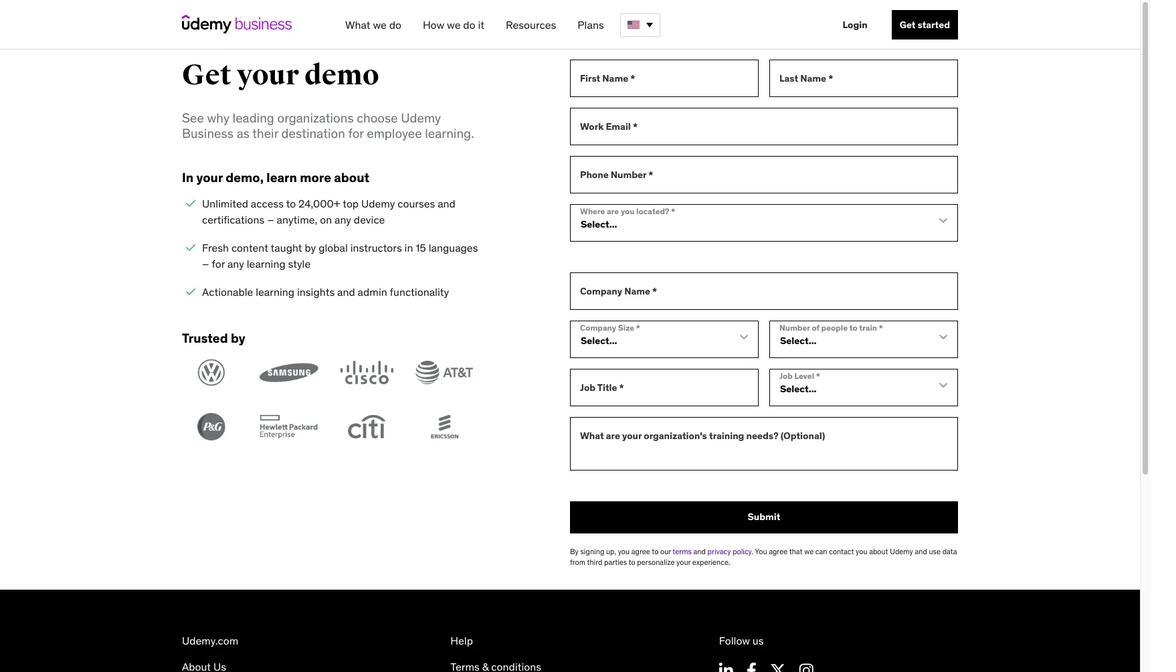 Task type: vqa. For each thing, say whether or not it's contained in the screenshot.
bottommost are
yes



Task type: locate. For each thing, give the bounding box(es) containing it.
2 vertical spatial udemy
[[891, 547, 914, 556]]

agree up personalize
[[632, 547, 651, 556]]

job left the level
[[780, 371, 793, 381]]

what inside popup button
[[345, 18, 371, 31]]

1 vertical spatial company
[[580, 323, 617, 333]]

employee
[[367, 125, 422, 141]]

demo,
[[226, 169, 264, 185]]

more
[[300, 169, 331, 185]]

submit button
[[570, 501, 959, 533]]

– inside unlimited access to 24,000+ top udemy courses and certifications – anytime, on any device
[[267, 213, 274, 227]]

resources button
[[501, 13, 562, 37]]

about right contact
[[870, 547, 889, 556]]

what down job title * in the bottom right of the page
[[580, 430, 604, 442]]

1 horizontal spatial what
[[580, 430, 604, 442]]

name right first
[[603, 72, 629, 84]]

0 vertical spatial are
[[607, 206, 619, 216]]

get inside menu navigation
[[900, 19, 916, 31]]

udemy inside see why leading organizations choose udemy business as their destination for employee learning.
[[401, 110, 441, 126]]

name
[[603, 72, 629, 84], [801, 72, 827, 84], [625, 285, 651, 297]]

fresh
[[202, 241, 229, 255]]

1 horizontal spatial we
[[447, 18, 461, 31]]

in your demo, learn more about
[[182, 169, 370, 185]]

we for how
[[447, 18, 461, 31]]

job left title
[[580, 381, 596, 393]]

0 horizontal spatial agree
[[632, 547, 651, 556]]

udemy inside unlimited access to 24,000+ top udemy courses and certifications – anytime, on any device
[[361, 197, 395, 211]]

and inside the . you agree that we can contact you about udemy and use data from third parties to personalize your experience.
[[915, 547, 928, 556]]

get for get started
[[900, 19, 916, 31]]

0 vertical spatial what
[[345, 18, 371, 31]]

– for anytime,
[[267, 213, 274, 227]]

we left how
[[373, 18, 387, 31]]

1 company from the top
[[580, 285, 623, 297]]

0 vertical spatial get
[[900, 19, 916, 31]]

you
[[755, 547, 768, 556]]

0 horizontal spatial for
[[212, 257, 225, 271]]

name up size
[[625, 285, 651, 297]]

work
[[580, 120, 604, 132]]

learning down "content"
[[247, 257, 286, 271]]

terms
[[673, 547, 692, 556]]

signing
[[581, 547, 605, 556]]

0 vertical spatial for
[[348, 125, 364, 141]]

1 horizontal spatial any
[[335, 213, 351, 227]]

how we do it button
[[418, 13, 490, 37]]

udemy left use
[[891, 547, 914, 556]]

are right the where at the top right of page
[[607, 206, 619, 216]]

0 vertical spatial job
[[780, 371, 793, 381]]

your left 'organization's'
[[623, 430, 642, 442]]

do for what we do
[[389, 18, 402, 31]]

2 do from the left
[[463, 18, 476, 31]]

are for where
[[607, 206, 619, 216]]

1 vertical spatial job
[[580, 381, 596, 393]]

any right on
[[335, 213, 351, 227]]

functionality
[[390, 286, 449, 299]]

to inside the . you agree that we can contact you about udemy and use data from third parties to personalize your experience.
[[629, 558, 636, 567]]

1 horizontal spatial about
[[870, 547, 889, 556]]

udemy right choose
[[401, 110, 441, 126]]

languages
[[429, 241, 478, 255]]

login
[[843, 19, 868, 31]]

do left how
[[389, 18, 402, 31]]

0 vertical spatial about
[[334, 169, 370, 185]]

company for company size *
[[580, 323, 617, 333]]

0 vertical spatial –
[[267, 213, 274, 227]]

– down access
[[267, 213, 274, 227]]

are down title
[[606, 430, 621, 442]]

your down terms
[[677, 558, 691, 567]]

resources
[[506, 18, 556, 31]]

– down fresh
[[202, 257, 209, 271]]

for inside fresh content taught by global instructors in 15 languages – for any learning style
[[212, 257, 225, 271]]

located?
[[637, 206, 670, 216]]

samsung logo image
[[260, 359, 318, 386]]

2 horizontal spatial udemy
[[891, 547, 914, 556]]

your right in
[[196, 169, 223, 185]]

– for for
[[202, 257, 209, 271]]

you
[[621, 206, 635, 216], [618, 547, 630, 556], [856, 547, 868, 556]]

0 vertical spatial by
[[305, 241, 316, 255]]

number
[[611, 169, 647, 181], [780, 323, 811, 333]]

0 horizontal spatial do
[[389, 18, 402, 31]]

get left started at the right top of the page
[[900, 19, 916, 31]]

any down "content"
[[228, 257, 244, 271]]

2 horizontal spatial we
[[805, 547, 814, 556]]

1 horizontal spatial number
[[780, 323, 811, 333]]

and inside unlimited access to 24,000+ top udemy courses and certifications – anytime, on any device
[[438, 197, 456, 211]]

1 horizontal spatial for
[[348, 125, 364, 141]]

we inside popup button
[[373, 18, 387, 31]]

submit
[[748, 511, 781, 523]]

privacy
[[708, 547, 731, 556]]

job for job title *
[[580, 381, 596, 393]]

training
[[710, 430, 745, 442]]

see
[[182, 110, 204, 126]]

1 vertical spatial what
[[580, 430, 604, 442]]

– inside fresh content taught by global instructors in 15 languages – for any learning style
[[202, 257, 209, 271]]

1 horizontal spatial do
[[463, 18, 476, 31]]

2 agree from the left
[[769, 547, 788, 556]]

menu navigation
[[335, 0, 959, 50]]

are
[[607, 206, 619, 216], [606, 430, 621, 442]]

access
[[251, 197, 284, 211]]

company left size
[[580, 323, 617, 333]]

1 vertical spatial by
[[231, 330, 245, 346]]

1 vertical spatial get
[[182, 58, 232, 92]]

title
[[598, 381, 618, 393]]

1 vertical spatial about
[[870, 547, 889, 556]]

0 vertical spatial learning
[[247, 257, 286, 271]]

get for get your demo
[[182, 58, 232, 92]]

number right phone
[[611, 169, 647, 181]]

0 horizontal spatial job
[[580, 381, 596, 393]]

and left use
[[915, 547, 928, 556]]

* for company name *
[[653, 285, 658, 297]]

privacy policy link
[[708, 547, 752, 556]]

people
[[822, 323, 848, 333]]

0 horizontal spatial what
[[345, 18, 371, 31]]

volkswagen logo image
[[182, 359, 241, 386]]

plans button
[[573, 13, 610, 37]]

instructors
[[351, 241, 402, 255]]

for inside see why leading organizations choose udemy business as their destination for employee learning.
[[348, 125, 364, 141]]

1 horizontal spatial get
[[900, 19, 916, 31]]

learn
[[267, 169, 297, 185]]

we left the can
[[805, 547, 814, 556]]

started
[[918, 19, 951, 31]]

up,
[[606, 547, 617, 556]]

by right trusted
[[231, 330, 245, 346]]

1 do from the left
[[389, 18, 402, 31]]

do
[[389, 18, 402, 31], [463, 18, 476, 31]]

any inside fresh content taught by global instructors in 15 languages – for any learning style
[[228, 257, 244, 271]]

0 vertical spatial company
[[580, 285, 623, 297]]

we inside dropdown button
[[447, 18, 461, 31]]

about up 'top'
[[334, 169, 370, 185]]

anytime,
[[277, 213, 318, 227]]

for
[[348, 125, 364, 141], [212, 257, 225, 271]]

1 horizontal spatial agree
[[769, 547, 788, 556]]

job
[[780, 371, 793, 381], [580, 381, 596, 393]]

to up anytime,
[[286, 197, 296, 211]]

email
[[606, 120, 631, 132]]

learning down style
[[256, 286, 295, 299]]

get started
[[900, 19, 951, 31]]

name for last
[[801, 72, 827, 84]]

hewlett packard enterprise logo image
[[260, 413, 318, 441]]

1 agree from the left
[[632, 547, 651, 556]]

udemy inside the . you agree that we can contact you about udemy and use data from third parties to personalize your experience.
[[891, 547, 914, 556]]

1 vertical spatial any
[[228, 257, 244, 271]]

follow
[[719, 634, 750, 647]]

number left of
[[780, 323, 811, 333]]

company up company size *
[[580, 285, 623, 297]]

get
[[900, 19, 916, 31], [182, 58, 232, 92]]

and right "courses" at the left of page
[[438, 197, 456, 211]]

1 horizontal spatial udemy
[[401, 110, 441, 126]]

udemy for any
[[361, 197, 395, 211]]

for left the employee
[[348, 125, 364, 141]]

udemy up device
[[361, 197, 395, 211]]

about
[[334, 169, 370, 185], [870, 547, 889, 556]]

1 vertical spatial –
[[202, 257, 209, 271]]

do inside dropdown button
[[463, 18, 476, 31]]

it
[[478, 18, 485, 31]]

of
[[812, 323, 820, 333]]

for down fresh
[[212, 257, 225, 271]]

do inside popup button
[[389, 18, 402, 31]]

1 horizontal spatial –
[[267, 213, 274, 227]]

their
[[252, 125, 279, 141]]

we right how
[[447, 18, 461, 31]]

2 company from the top
[[580, 323, 617, 333]]

what up the demo
[[345, 18, 371, 31]]

0 horizontal spatial we
[[373, 18, 387, 31]]

1 vertical spatial are
[[606, 430, 621, 442]]

phone
[[580, 169, 609, 181]]

job title *
[[580, 381, 624, 393]]

agree inside the . you agree that we can contact you about udemy and use data from third parties to personalize your experience.
[[769, 547, 788, 556]]

name for company
[[625, 285, 651, 297]]

get up why
[[182, 58, 232, 92]]

* for phone number *
[[649, 169, 654, 181]]

to right parties
[[629, 558, 636, 567]]

0 horizontal spatial –
[[202, 257, 209, 271]]

linkedin in image
[[719, 663, 734, 672]]

to inside unlimited access to 24,000+ top udemy courses and certifications – anytime, on any device
[[286, 197, 296, 211]]

1 horizontal spatial by
[[305, 241, 316, 255]]

your
[[237, 58, 299, 92], [196, 169, 223, 185], [623, 430, 642, 442], [677, 558, 691, 567]]

p&g logo image
[[182, 413, 241, 441]]

footer element
[[182, 590, 959, 672]]

from
[[570, 558, 586, 567]]

What are your organization's training needs? (Optional) text field
[[570, 417, 959, 470]]

company
[[580, 285, 623, 297], [580, 323, 617, 333]]

taught
[[271, 241, 302, 255]]

*
[[631, 72, 636, 84], [829, 72, 834, 84], [633, 120, 638, 132], [649, 169, 654, 181], [672, 206, 676, 216], [653, 285, 658, 297], [637, 323, 641, 333], [879, 323, 884, 333], [817, 371, 821, 381], [620, 381, 624, 393]]

0 horizontal spatial number
[[611, 169, 647, 181]]

1 horizontal spatial job
[[780, 371, 793, 381]]

facebook f image
[[747, 663, 757, 672]]

1 vertical spatial udemy
[[361, 197, 395, 211]]

* for last name *
[[829, 72, 834, 84]]

terms link
[[673, 547, 692, 556]]

you right up,
[[618, 547, 630, 556]]

company for company name *
[[580, 285, 623, 297]]

what for what are your organization's training needs? (optional)
[[580, 430, 604, 442]]

train
[[860, 323, 878, 333]]

do left it
[[463, 18, 476, 31]]

1 vertical spatial for
[[212, 257, 225, 271]]

to
[[286, 197, 296, 211], [850, 323, 858, 333], [652, 547, 659, 556], [629, 558, 636, 567]]

agree right you at right
[[769, 547, 788, 556]]

login button
[[835, 10, 876, 39]]

0 horizontal spatial get
[[182, 58, 232, 92]]

about inside the . you agree that we can contact you about udemy and use data from third parties to personalize your experience.
[[870, 547, 889, 556]]

cisco logo image
[[337, 359, 396, 386]]

udemy
[[401, 110, 441, 126], [361, 197, 395, 211], [891, 547, 914, 556]]

company name *
[[580, 285, 658, 297]]

name right last
[[801, 72, 827, 84]]

0 horizontal spatial any
[[228, 257, 244, 271]]

by
[[305, 241, 316, 255], [231, 330, 245, 346]]

third
[[587, 558, 603, 567]]

0 vertical spatial udemy
[[401, 110, 441, 126]]

0 vertical spatial any
[[335, 213, 351, 227]]

you right contact
[[856, 547, 868, 556]]

content
[[232, 241, 268, 255]]

Company Name * text field
[[570, 272, 959, 310]]

agree
[[632, 547, 651, 556], [769, 547, 788, 556]]

by up style
[[305, 241, 316, 255]]

0 horizontal spatial udemy
[[361, 197, 395, 211]]

contact
[[830, 547, 855, 556]]

* for first name *
[[631, 72, 636, 84]]



Task type: describe. For each thing, give the bounding box(es) containing it.
* for job title *
[[620, 381, 624, 393]]

where are you located? *
[[580, 206, 676, 216]]

number of people to train *
[[780, 323, 884, 333]]

top
[[343, 197, 359, 211]]

organization's
[[644, 430, 708, 442]]

last
[[780, 72, 799, 84]]

get started link
[[892, 10, 959, 39]]

last name *
[[780, 72, 834, 84]]

0 horizontal spatial by
[[231, 330, 245, 346]]

instagram image
[[800, 663, 814, 672]]

courses
[[398, 197, 435, 211]]

on
[[320, 213, 332, 227]]

1 vertical spatial number
[[780, 323, 811, 333]]

udemy business image
[[182, 15, 292, 33]]

demo
[[305, 58, 379, 92]]

insights
[[297, 286, 335, 299]]

level
[[795, 371, 815, 381]]

by
[[570, 547, 579, 556]]

we for what
[[373, 18, 387, 31]]

can
[[816, 547, 828, 556]]

(optional)
[[781, 430, 826, 442]]

us
[[753, 634, 764, 647]]

unlimited access to 24,000+ top udemy courses and certifications – anytime, on any device
[[202, 197, 456, 227]]

24,000+
[[299, 197, 341, 211]]

do for how we do it
[[463, 18, 476, 31]]

first
[[580, 72, 601, 84]]

udemy.com
[[182, 634, 239, 647]]

* for work email *
[[633, 120, 638, 132]]

trusted
[[182, 330, 228, 346]]

fresh content taught by global instructors in 15 languages – for any learning style
[[202, 241, 478, 271]]

destination
[[282, 125, 345, 141]]

and left admin
[[337, 286, 355, 299]]

you left located?
[[621, 206, 635, 216]]

policy
[[733, 547, 752, 556]]

Last Name * text field
[[770, 59, 959, 97]]

15
[[416, 241, 426, 255]]

experience.
[[693, 558, 731, 567]]

first name *
[[580, 72, 636, 84]]

parties
[[605, 558, 627, 567]]

for for get your demo
[[348, 125, 364, 141]]

in
[[405, 241, 413, 255]]

help
[[451, 634, 473, 647]]

leading
[[233, 110, 274, 126]]

why
[[207, 110, 230, 126]]

global
[[319, 241, 348, 255]]

follow us
[[719, 634, 764, 647]]

udemy for learning.
[[401, 110, 441, 126]]

help link
[[451, 634, 473, 647]]

for for unlimited access to 24,000+ top udemy courses and certifications – anytime, on any device
[[212, 257, 225, 271]]

work email *
[[580, 120, 638, 132]]

by signing up, you agree to our terms and privacy policy
[[570, 547, 752, 556]]

as
[[237, 125, 250, 141]]

Phone Number * telephone field
[[570, 156, 959, 193]]

1 vertical spatial learning
[[256, 286, 295, 299]]

size
[[618, 323, 635, 333]]

* for job level *
[[817, 371, 821, 381]]

get your demo
[[182, 58, 379, 92]]

0 horizontal spatial about
[[334, 169, 370, 185]]

. you agree that we can contact you about udemy and use data from third parties to personalize your experience.
[[570, 547, 958, 567]]

Job Title * text field
[[570, 369, 759, 406]]

certifications
[[202, 213, 265, 227]]

how
[[423, 18, 445, 31]]

in
[[182, 169, 194, 185]]

where
[[580, 206, 605, 216]]

unlimited
[[202, 197, 248, 211]]

needs?
[[747, 430, 779, 442]]

learning inside fresh content taught by global instructors in 15 languages – for any learning style
[[247, 257, 286, 271]]

job level *
[[780, 371, 821, 381]]

what we do button
[[340, 13, 407, 37]]

phone number *
[[580, 169, 654, 181]]

ericsson logo image
[[415, 413, 474, 441]]

our
[[661, 547, 671, 556]]

are for what
[[606, 430, 621, 442]]

what are your organization's training needs? (optional)
[[580, 430, 826, 442]]

Work Email * email field
[[570, 108, 959, 145]]

choose
[[357, 110, 398, 126]]

x twitter image
[[770, 663, 786, 672]]

your inside the . you agree that we can contact you about udemy and use data from third parties to personalize your experience.
[[677, 558, 691, 567]]

company size *
[[580, 323, 641, 333]]

admin
[[358, 286, 387, 299]]

data
[[943, 547, 958, 556]]

business
[[182, 125, 234, 141]]

and up experience.
[[694, 547, 706, 556]]

actionable
[[202, 286, 253, 299]]

your up leading
[[237, 58, 299, 92]]

personalize
[[638, 558, 675, 567]]

name for first
[[603, 72, 629, 84]]

you inside the . you agree that we can contact you about udemy and use data from third parties to personalize your experience.
[[856, 547, 868, 556]]

trusted by
[[182, 330, 245, 346]]

plans
[[578, 18, 604, 31]]

actionable learning insights and admin functionality
[[202, 286, 449, 299]]

by inside fresh content taught by global instructors in 15 languages – for any learning style
[[305, 241, 316, 255]]

what we do
[[345, 18, 402, 31]]

to left train
[[850, 323, 858, 333]]

to left our
[[652, 547, 659, 556]]

* for company size *
[[637, 323, 641, 333]]

citi logo image
[[337, 413, 396, 441]]

use
[[930, 547, 941, 556]]

0 vertical spatial number
[[611, 169, 647, 181]]

device
[[354, 213, 385, 227]]

First Name * text field
[[570, 59, 759, 97]]

udemy.com link
[[182, 634, 239, 647]]

any inside unlimited access to 24,000+ top udemy courses and certifications – anytime, on any device
[[335, 213, 351, 227]]

learning.
[[425, 125, 474, 141]]

we inside the . you agree that we can contact you about udemy and use data from third parties to personalize your experience.
[[805, 547, 814, 556]]

job for job level *
[[780, 371, 793, 381]]

what for what we do
[[345, 18, 371, 31]]

organizations
[[277, 110, 354, 126]]

at&t logo image
[[415, 359, 474, 386]]



